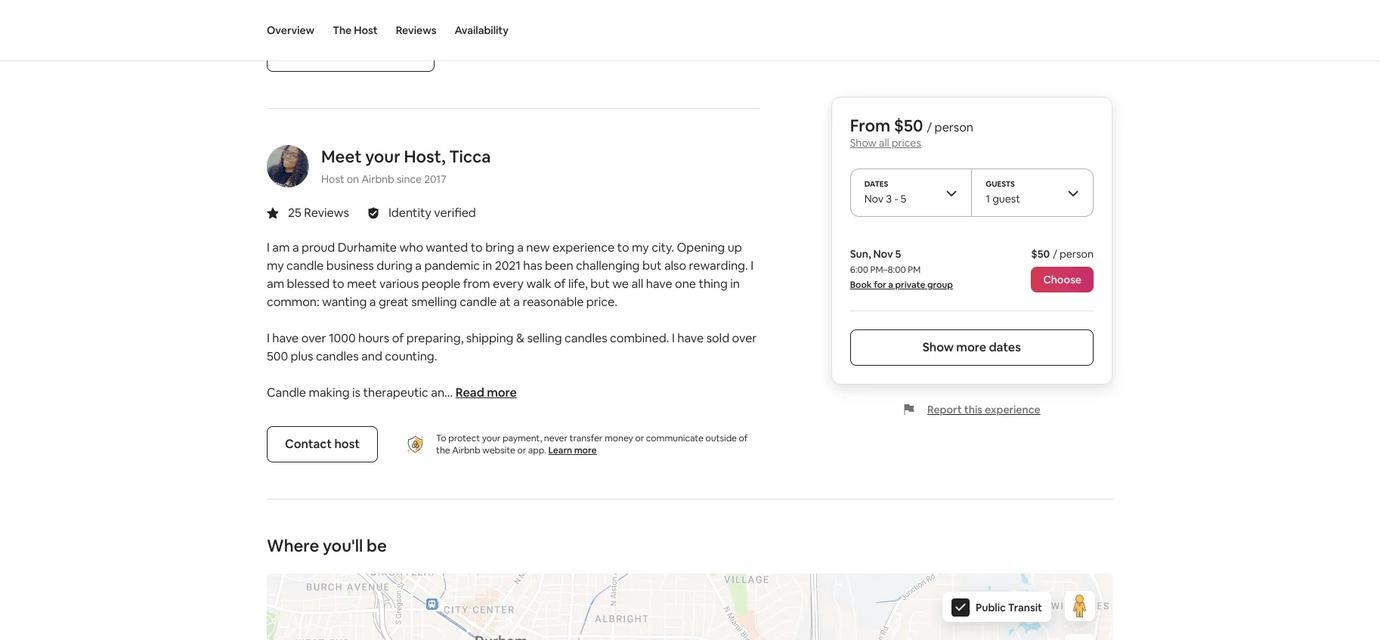 Task type: locate. For each thing, give the bounding box(es) containing it.
2 horizontal spatial of
[[739, 432, 748, 444]]

1 vertical spatial but
[[591, 276, 610, 292]]

2 vertical spatial of
[[739, 432, 748, 444]]

1 horizontal spatial person
[[1060, 247, 1094, 261]]

1 vertical spatial in
[[730, 276, 740, 292]]

a left proud on the left top
[[292, 240, 299, 255]]

all inside from $50 / person show all prices
[[879, 136, 889, 150]]

1 horizontal spatial but
[[642, 258, 662, 274]]

2 vertical spatial more
[[574, 444, 597, 457]]

1 horizontal spatial airbnb
[[452, 444, 481, 457]]

sun, nov 5 6:00 pm–8:00 pm book for a private group
[[850, 247, 953, 291]]

0 horizontal spatial host
[[321, 172, 344, 186]]

more for learn
[[574, 444, 597, 457]]

selling
[[527, 330, 562, 346]]

all left prices
[[879, 136, 889, 150]]

candles
[[565, 330, 607, 346], [316, 348, 359, 364]]

my left city.
[[632, 240, 649, 255]]

proud
[[302, 240, 335, 255]]

candle up blessed
[[287, 258, 324, 274]]

of up counting.
[[392, 330, 404, 346]]

0 horizontal spatial reviews
[[304, 205, 349, 221]]

1 horizontal spatial in
[[730, 276, 740, 292]]

1 vertical spatial your
[[482, 432, 501, 444]]

1 vertical spatial my
[[267, 258, 284, 274]]

1 vertical spatial candle
[[460, 294, 497, 310]]

experience right the this
[[985, 403, 1041, 417]]

airbnb right "on"
[[361, 172, 394, 186]]

a inside "sun, nov 5 6:00 pm–8:00 pm book for a private group"
[[888, 279, 893, 291]]

public
[[976, 601, 1006, 615]]

of right "outside"
[[739, 432, 748, 444]]

1 vertical spatial am
[[267, 276, 284, 292]]

learn more link
[[548, 444, 597, 457]]

all left feature
[[319, 45, 331, 61]]

i up 500
[[267, 330, 270, 346]]

transit
[[1008, 601, 1042, 615]]

0 vertical spatial my
[[632, 240, 649, 255]]

1 vertical spatial all
[[879, 136, 889, 150]]

1 horizontal spatial show
[[850, 136, 877, 150]]

one
[[675, 276, 696, 292]]

candle
[[287, 258, 324, 274], [460, 294, 497, 310]]

1 horizontal spatial experience
[[985, 403, 1041, 417]]

1 horizontal spatial of
[[554, 276, 566, 292]]

in right the thing
[[730, 276, 740, 292]]

0 vertical spatial reviews
[[396, 23, 436, 37]]

host inside meet your host, ticca host on airbnb since 2017
[[321, 172, 344, 186]]

a down who
[[415, 258, 422, 274]]

pandemic
[[424, 258, 480, 274]]

1 horizontal spatial reviews
[[396, 23, 436, 37]]

1 vertical spatial reviews
[[304, 205, 349, 221]]

2 vertical spatial all
[[632, 276, 643, 292]]

show inside button
[[285, 45, 316, 61]]

show down group
[[923, 339, 954, 355]]

over right the sold
[[732, 330, 757, 346]]

or right money
[[635, 432, 644, 444]]

5 right -
[[901, 192, 906, 206]]

have down also
[[646, 276, 672, 292]]

of down been
[[554, 276, 566, 292]]

where you'll be
[[267, 535, 387, 556]]

0 horizontal spatial show
[[285, 45, 316, 61]]

guests 1 guest
[[986, 179, 1020, 206]]

more inside button
[[487, 385, 517, 401]]

1 horizontal spatial have
[[646, 276, 672, 292]]

and
[[361, 348, 382, 364]]

identity
[[389, 205, 431, 221]]

1 vertical spatial show
[[850, 136, 877, 150]]

0 horizontal spatial experience
[[553, 240, 615, 255]]

have left the sold
[[677, 330, 704, 346]]

to up "challenging"
[[617, 240, 629, 255]]

people
[[422, 276, 461, 292]]

meet
[[321, 146, 362, 167]]

in left 2021
[[483, 258, 492, 274]]

0 horizontal spatial person
[[935, 119, 974, 135]]

1 horizontal spatial to
[[471, 240, 483, 255]]

0 vertical spatial your
[[365, 146, 400, 167]]

opening
[[677, 240, 725, 255]]

1 vertical spatial of
[[392, 330, 404, 346]]

show down overview
[[285, 45, 316, 61]]

payment,
[[503, 432, 542, 444]]

0 horizontal spatial all
[[319, 45, 331, 61]]

but down city.
[[642, 258, 662, 274]]

a left "great"
[[370, 294, 376, 310]]

experience up been
[[553, 240, 615, 255]]

nov inside dates nov 3 - 5
[[864, 192, 884, 206]]

1 vertical spatial host
[[321, 172, 344, 186]]

candles down '1000'
[[316, 348, 359, 364]]

candle down the from
[[460, 294, 497, 310]]

communicate
[[646, 432, 704, 444]]

price.
[[586, 294, 617, 310]]

reasonable
[[523, 294, 584, 310]]

since
[[397, 172, 422, 186]]

2 horizontal spatial more
[[956, 339, 987, 355]]

2 vertical spatial show
[[923, 339, 954, 355]]

report this experience
[[927, 403, 1041, 417]]

am left proud on the left top
[[272, 240, 290, 255]]

or left app.
[[517, 444, 526, 457]]

nov for 5
[[873, 247, 893, 261]]

dates
[[864, 179, 888, 189]]

reviews up details
[[396, 23, 436, 37]]

show inside show more dates link
[[923, 339, 954, 355]]

0 vertical spatial experience
[[553, 240, 615, 255]]

nov
[[864, 192, 884, 206], [873, 247, 893, 261]]

0 horizontal spatial airbnb
[[361, 172, 394, 186]]

1 vertical spatial nov
[[873, 247, 893, 261]]

to up wanting at left
[[332, 276, 344, 292]]

show for show all feature details
[[285, 45, 316, 61]]

1 horizontal spatial more
[[574, 444, 597, 457]]

0 vertical spatial airbnb
[[361, 172, 394, 186]]

1 vertical spatial person
[[1060, 247, 1094, 261]]

nov left the 3
[[864, 192, 884, 206]]

walk
[[526, 276, 551, 292]]

candles down price.
[[565, 330, 607, 346]]

1 vertical spatial airbnb
[[452, 444, 481, 457]]

0 horizontal spatial $50
[[894, 115, 923, 136]]

i left proud on the left top
[[267, 240, 270, 255]]

a
[[292, 240, 299, 255], [517, 240, 524, 255], [415, 258, 422, 274], [888, 279, 893, 291], [370, 294, 376, 310], [513, 294, 520, 310]]

1 over from the left
[[301, 330, 326, 346]]

airbnb
[[361, 172, 394, 186], [452, 444, 481, 457]]

0 vertical spatial 5
[[901, 192, 906, 206]]

am up common:
[[267, 276, 284, 292]]

1 horizontal spatial candles
[[565, 330, 607, 346]]

$50 / person
[[1031, 247, 1094, 261]]

but
[[642, 258, 662, 274], [591, 276, 610, 292]]

blessed
[[287, 276, 330, 292]]

0 horizontal spatial candle
[[287, 258, 324, 274]]

report
[[927, 403, 962, 417]]

2 horizontal spatial show
[[923, 339, 954, 355]]

therapeutic
[[363, 385, 428, 401]]

1 vertical spatial more
[[487, 385, 517, 401]]

from
[[850, 115, 890, 136]]

in
[[483, 258, 492, 274], [730, 276, 740, 292]]

candle making is therapeutic an…
[[267, 385, 456, 401]]

/ right from
[[927, 119, 932, 135]]

0 horizontal spatial more
[[487, 385, 517, 401]]

nov inside "sun, nov 5 6:00 pm–8:00 pm book for a private group"
[[873, 247, 893, 261]]

the host
[[333, 23, 378, 37]]

read more
[[456, 385, 517, 401]]

0 vertical spatial $50
[[894, 115, 923, 136]]

1 horizontal spatial over
[[732, 330, 757, 346]]

durhamite
[[338, 240, 397, 255]]

0 vertical spatial of
[[554, 276, 566, 292]]

1 horizontal spatial your
[[482, 432, 501, 444]]

book
[[850, 279, 872, 291]]

airbnb right the at the bottom left of the page
[[452, 444, 481, 457]]

of
[[554, 276, 566, 292], [392, 330, 404, 346], [739, 432, 748, 444]]

0 vertical spatial more
[[956, 339, 987, 355]]

/ up choose link
[[1053, 247, 1057, 261]]

show left prices
[[850, 136, 877, 150]]

learn more about the host, ticca. image
[[267, 145, 309, 187], [267, 145, 309, 187]]

0 vertical spatial /
[[927, 119, 932, 135]]

verified
[[434, 205, 476, 221]]

1 vertical spatial candles
[[316, 348, 359, 364]]

all right we
[[632, 276, 643, 292]]

0 horizontal spatial your
[[365, 146, 400, 167]]

0 horizontal spatial /
[[927, 119, 932, 135]]

your up since
[[365, 146, 400, 167]]

show all prices button
[[850, 136, 921, 150]]

0 horizontal spatial over
[[301, 330, 326, 346]]

2021
[[495, 258, 521, 274]]

host right the
[[354, 23, 378, 37]]

&
[[516, 330, 525, 346]]

show all feature details
[[285, 45, 416, 61]]

$50 right from
[[894, 115, 923, 136]]

$50
[[894, 115, 923, 136], [1031, 247, 1050, 261]]

from $50 / person show all prices
[[850, 115, 974, 150]]

have up 500
[[272, 330, 299, 346]]

pm
[[908, 264, 921, 276]]

0 vertical spatial person
[[935, 119, 974, 135]]

reviews right 25
[[304, 205, 349, 221]]

0 horizontal spatial of
[[392, 330, 404, 346]]

0 vertical spatial nov
[[864, 192, 884, 206]]

1 vertical spatial 5
[[895, 247, 901, 261]]

over up plus
[[301, 330, 326, 346]]

0 horizontal spatial but
[[591, 276, 610, 292]]

500
[[267, 348, 288, 364]]

of inside i have over 1000 hours of preparing, shipping & selling candles combined.  i have sold over 500 plus candles and counting.
[[392, 330, 404, 346]]

transfer
[[570, 432, 603, 444]]

0 horizontal spatial in
[[483, 258, 492, 274]]

/
[[927, 119, 932, 135], [1053, 247, 1057, 261]]

i am a proud durhamite who wanted to bring a new experience to my city.  opening up my candle business during a pandemic in 2021 has been challenging but also rewarding.  i am blessed to meet various people from every walk of life, but we all have one thing in common: wanting a great smelling candle at a reasonable price.
[[267, 240, 754, 310]]

host,
[[404, 146, 446, 167]]

up
[[728, 240, 742, 255]]

your right 'protect'
[[482, 432, 501, 444]]

to left bring
[[471, 240, 483, 255]]

have inside i am a proud durhamite who wanted to bring a new experience to my city.  opening up my candle business during a pandemic in 2021 has been challenging but also rewarding.  i am blessed to meet various people from every walk of life, but we all have one thing in common: wanting a great smelling candle at a reasonable price.
[[646, 276, 672, 292]]

1 horizontal spatial all
[[632, 276, 643, 292]]

my up common:
[[267, 258, 284, 274]]

i have over 1000 hours of preparing, shipping & selling candles combined.  i have sold over 500 plus candles and counting.
[[267, 330, 757, 364]]

over
[[301, 330, 326, 346], [732, 330, 757, 346]]

0 vertical spatial all
[[319, 45, 331, 61]]

overview button
[[267, 0, 315, 60]]

city.
[[652, 240, 674, 255]]

0 vertical spatial show
[[285, 45, 316, 61]]

learn
[[548, 444, 572, 457]]

1 horizontal spatial or
[[635, 432, 644, 444]]

on
[[347, 172, 359, 186]]

host left "on"
[[321, 172, 344, 186]]

i
[[267, 240, 270, 255], [751, 258, 754, 274], [267, 330, 270, 346], [672, 330, 675, 346]]

more right learn
[[574, 444, 597, 457]]

1 horizontal spatial /
[[1053, 247, 1057, 261]]

person
[[935, 119, 974, 135], [1060, 247, 1094, 261]]

0 vertical spatial in
[[483, 258, 492, 274]]

shipping
[[466, 330, 514, 346]]

website
[[482, 444, 515, 457]]

but up price.
[[591, 276, 610, 292]]

nov up pm–8:00
[[873, 247, 893, 261]]

a right 'for'
[[888, 279, 893, 291]]

2 horizontal spatial all
[[879, 136, 889, 150]]

1 horizontal spatial $50
[[1031, 247, 1050, 261]]

candle
[[267, 385, 306, 401]]

5 up pm–8:00
[[895, 247, 901, 261]]

$50 up choose
[[1031, 247, 1050, 261]]

3
[[886, 192, 892, 206]]

sold
[[706, 330, 730, 346]]

0 horizontal spatial candles
[[316, 348, 359, 364]]

for
[[874, 279, 886, 291]]

all
[[319, 45, 331, 61], [879, 136, 889, 150], [632, 276, 643, 292]]

0 vertical spatial am
[[272, 240, 290, 255]]

more right read
[[487, 385, 517, 401]]

counting.
[[385, 348, 437, 364]]

1 horizontal spatial host
[[354, 23, 378, 37]]

you'll
[[323, 535, 363, 556]]

0 vertical spatial host
[[354, 23, 378, 37]]

your inside to protect your payment, never transfer money or communicate outside of the airbnb website or app.
[[482, 432, 501, 444]]

show
[[285, 45, 316, 61], [850, 136, 877, 150], [923, 339, 954, 355]]

5 inside dates nov 3 - 5
[[901, 192, 906, 206]]

more left dates
[[956, 339, 987, 355]]



Task type: vqa. For each thing, say whether or not it's contained in the screenshot.
experience inside THE I AM A PROUD DURHAMITE WHO WANTED TO BRING A NEW EXPERIENCE TO MY CITY.  OPENING UP MY CANDLE BUSINESS DURING A PANDEMIC IN 2021 HAS BEEN CHALLENGING BUT ALSO REWARDING.  I AM BLESSED TO MEET VARIOUS PEOPLE FROM EVERY WALK OF LIFE, BUT WE ALL HAVE ONE THING IN COMMON: WANTING A GREAT SMELLING CANDLE AT A REASONABLE PRICE.
yes



Task type: describe. For each thing, give the bounding box(es) containing it.
dates
[[989, 339, 1021, 355]]

during
[[377, 258, 413, 274]]

money
[[605, 432, 633, 444]]

read
[[456, 385, 484, 401]]

from
[[463, 276, 490, 292]]

0 horizontal spatial have
[[272, 330, 299, 346]]

identity verified
[[389, 205, 476, 221]]

contact host
[[285, 436, 360, 452]]

rewarding.
[[689, 258, 748, 274]]

0 vertical spatial candles
[[565, 330, 607, 346]]

to
[[436, 432, 446, 444]]

where
[[267, 535, 319, 556]]

who
[[399, 240, 423, 255]]

nov for 3
[[864, 192, 884, 206]]

show for show more dates
[[923, 339, 954, 355]]

prices
[[892, 136, 921, 150]]

wanting
[[322, 294, 367, 310]]

all inside the show all feature details button
[[319, 45, 331, 61]]

host
[[334, 436, 360, 452]]

read more button
[[456, 384, 517, 402]]

guest
[[993, 192, 1020, 206]]

airbnb inside meet your host, ticca host on airbnb since 2017
[[361, 172, 394, 186]]

dates nov 3 - 5
[[864, 179, 906, 206]]

every
[[493, 276, 524, 292]]

reviews button
[[396, 0, 436, 60]]

1000
[[329, 330, 356, 346]]

also
[[664, 258, 686, 274]]

/ inside from $50 / person show all prices
[[927, 119, 932, 135]]

show more dates
[[923, 339, 1021, 355]]

the
[[436, 444, 450, 457]]

bring
[[485, 240, 514, 255]]

group
[[927, 279, 953, 291]]

combined.
[[610, 330, 669, 346]]

map region
[[262, 429, 1230, 640]]

1 vertical spatial /
[[1053, 247, 1057, 261]]

we
[[612, 276, 629, 292]]

0 vertical spatial candle
[[287, 258, 324, 274]]

more for show
[[956, 339, 987, 355]]

6:00
[[850, 264, 868, 276]]

wanted
[[426, 240, 468, 255]]

great
[[379, 294, 409, 310]]

be
[[367, 535, 387, 556]]

5 inside "sun, nov 5 6:00 pm–8:00 pm book for a private group"
[[895, 247, 901, 261]]

2 horizontal spatial to
[[617, 240, 629, 255]]

all inside i am a proud durhamite who wanted to bring a new experience to my city.  opening up my candle business during a pandemic in 2021 has been challenging but also rewarding.  i am blessed to meet various people from every walk of life, but we all have one thing in common: wanting a great smelling candle at a reasonable price.
[[632, 276, 643, 292]]

1 vertical spatial experience
[[985, 403, 1041, 417]]

app.
[[528, 444, 546, 457]]

making
[[309, 385, 350, 401]]

never
[[544, 432, 568, 444]]

overview
[[267, 23, 315, 37]]

feature
[[334, 45, 376, 61]]

experience inside i am a proud durhamite who wanted to bring a new experience to my city.  opening up my candle business during a pandemic in 2021 has been challenging but also rewarding.  i am blessed to meet various people from every walk of life, but we all have one thing in common: wanting a great smelling candle at a reasonable price.
[[553, 240, 615, 255]]

person inside from $50 / person show all prices
[[935, 119, 974, 135]]

of inside to protect your payment, never transfer money or communicate outside of the airbnb website or app.
[[739, 432, 748, 444]]

your inside meet your host, ticca host on airbnb since 2017
[[365, 146, 400, 167]]

of inside i am a proud durhamite who wanted to bring a new experience to my city.  opening up my candle business during a pandemic in 2021 has been challenging but also rewarding.  i am blessed to meet various people from every walk of life, but we all have one thing in common: wanting a great smelling candle at a reasonable price.
[[554, 276, 566, 292]]

sun,
[[850, 247, 871, 261]]

1
[[986, 192, 990, 206]]

2 over from the left
[[732, 330, 757, 346]]

at
[[500, 294, 511, 310]]

1 vertical spatial $50
[[1031, 247, 1050, 261]]

0 horizontal spatial to
[[332, 276, 344, 292]]

2 horizontal spatial have
[[677, 330, 704, 346]]

learn more
[[548, 444, 597, 457]]

drag pegman onto the map to open street view image
[[1065, 591, 1095, 621]]

outside
[[706, 432, 737, 444]]

new
[[526, 240, 550, 255]]

private
[[895, 279, 926, 291]]

1 horizontal spatial my
[[632, 240, 649, 255]]

various
[[379, 276, 419, 292]]

0 vertical spatial but
[[642, 258, 662, 274]]

has
[[523, 258, 542, 274]]

0 horizontal spatial or
[[517, 444, 526, 457]]

is
[[352, 385, 361, 401]]

1 horizontal spatial candle
[[460, 294, 497, 310]]

meet your host, ticca host on airbnb since 2017
[[321, 146, 491, 186]]

airbnb inside to protect your payment, never transfer money or communicate outside of the airbnb website or app.
[[452, 444, 481, 457]]

been
[[545, 258, 573, 274]]

ticca
[[449, 146, 491, 167]]

$50 inside from $50 / person show all prices
[[894, 115, 923, 136]]

public transit
[[976, 601, 1042, 615]]

details
[[378, 45, 416, 61]]

host inside button
[[354, 23, 378, 37]]

i right combined.
[[672, 330, 675, 346]]

i right the rewarding.
[[751, 258, 754, 274]]

the
[[333, 23, 352, 37]]

more for read
[[487, 385, 517, 401]]

show all feature details button
[[267, 35, 434, 72]]

report this experience button
[[903, 403, 1041, 417]]

hours
[[358, 330, 389, 346]]

guests
[[986, 179, 1015, 189]]

pm–8:00
[[870, 264, 906, 276]]

thing
[[699, 276, 728, 292]]

choose link
[[1031, 267, 1094, 293]]

2017
[[424, 172, 446, 186]]

a right at
[[513, 294, 520, 310]]

0 horizontal spatial my
[[267, 258, 284, 274]]

contact host button
[[267, 426, 378, 463]]

-
[[894, 192, 898, 206]]

smelling
[[411, 294, 457, 310]]

show inside from $50 / person show all prices
[[850, 136, 877, 150]]

book for a private group link
[[850, 279, 953, 291]]

a left new
[[517, 240, 524, 255]]



